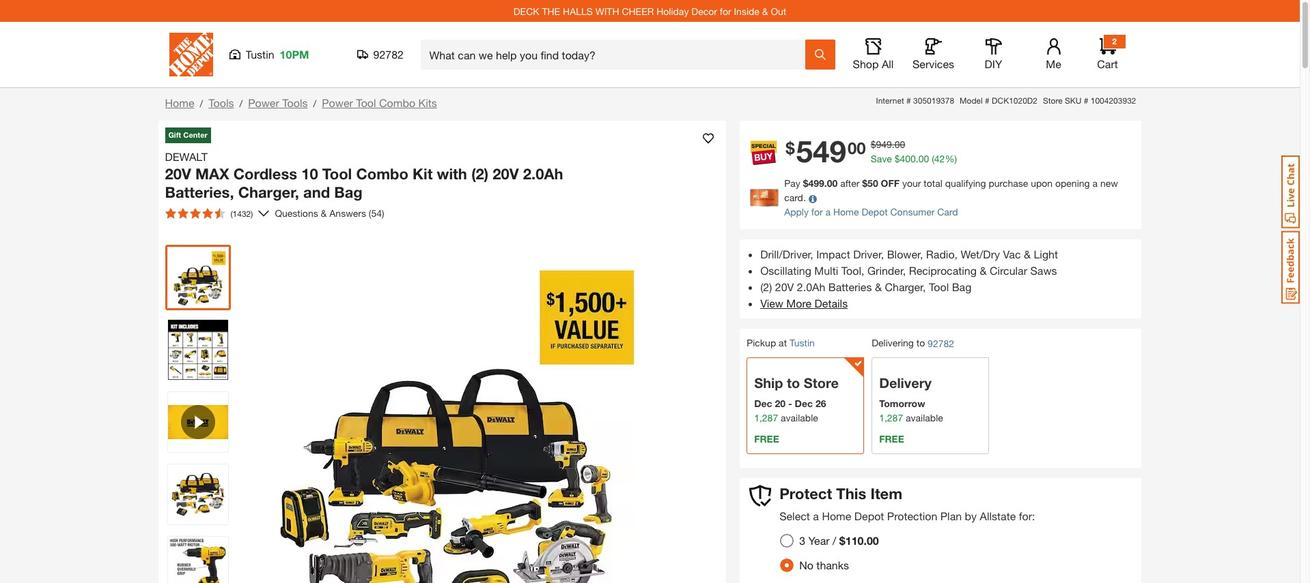 Task type: describe. For each thing, give the bounding box(es) containing it.
6095062767001 image
[[168, 392, 228, 453]]

20
[[775, 398, 786, 410]]

shop all button
[[851, 38, 895, 71]]

power tools link
[[248, 96, 308, 109]]

more
[[786, 297, 812, 310]]

400
[[900, 153, 916, 165]]

protection
[[887, 510, 937, 523]]

bag inside dewalt 20v max cordless 10 tool combo kit with (2) 20v 2.0ah batteries, charger, and bag
[[334, 184, 363, 201]]

cart 2
[[1097, 36, 1118, 70]]

a inside protect this item select a home depot protection plan by allstate for:
[[813, 510, 819, 523]]

free for to
[[754, 434, 779, 446]]

and
[[303, 184, 330, 201]]

$110.00
[[839, 535, 879, 548]]

to for 92782
[[916, 338, 925, 349]]

gift center
[[168, 130, 207, 139]]

bag inside drill/driver, impact driver, blower, radio, wet/dry vac & light oscillating multi tool, grinder, reciprocating & circular saws (2) 20v 2.0ah batteries & charger, tool bag view more details
[[952, 281, 972, 294]]

me button
[[1032, 38, 1075, 71]]

protect
[[779, 486, 832, 504]]

combo inside dewalt 20v max cordless 10 tool combo kit with (2) 20v 2.0ah batteries, charger, and bag
[[356, 165, 408, 183]]

42
[[934, 153, 945, 165]]

$ up save
[[871, 139, 876, 151]]

tool,
[[841, 265, 864, 278]]

gift
[[168, 130, 181, 139]]

pickup
[[747, 338, 776, 349]]

out
[[771, 5, 786, 17]]

home link
[[165, 96, 194, 109]]

499.00
[[808, 178, 838, 189]]

949
[[876, 139, 892, 151]]

1 horizontal spatial 20v
[[493, 165, 519, 183]]

qualifying
[[945, 178, 986, 189]]

tool inside dewalt 20v max cordless 10 tool combo kit with (2) 20v 2.0ah batteries, charger, and bag
[[322, 165, 352, 183]]

feedback link image
[[1281, 231, 1300, 305]]

0 vertical spatial combo
[[379, 96, 415, 109]]

$ 949 . 00 save $ 400 . 00 ( 42 %)
[[871, 139, 957, 165]]

internet
[[876, 96, 904, 106]]

circular
[[990, 265, 1027, 278]]

& down and
[[321, 208, 327, 219]]

card.
[[784, 192, 806, 204]]

reciprocating
[[909, 265, 977, 278]]

by
[[965, 510, 977, 523]]

kit
[[413, 165, 433, 183]]

your
[[902, 178, 921, 189]]

dewalt power tool combo kits dck1020d2 64.0 image
[[168, 248, 228, 308]]

cheer
[[622, 5, 654, 17]]

$ right after at the right top of page
[[862, 178, 868, 189]]

store inside ship to store dec 20 - dec 26 1,287 available
[[804, 376, 839, 392]]

deck the halls with cheer holiday decor for inside & out
[[513, 5, 786, 17]]

holiday
[[657, 5, 689, 17]]

me
[[1046, 57, 1061, 70]]

delivery
[[879, 376, 932, 392]]

pay $ 499.00 after $ 50 off
[[784, 178, 900, 189]]

drill/driver, impact driver, blower, radio, wet/dry vac & light oscillating multi tool, grinder, reciprocating & circular saws (2) 20v 2.0ah batteries & charger, tool bag view more details
[[760, 248, 1058, 310]]

00 inside $ 549 00
[[848, 139, 866, 158]]

center
[[183, 130, 207, 139]]

tool inside drill/driver, impact driver, blower, radio, wet/dry vac & light oscillating multi tool, grinder, reciprocating & circular saws (2) 20v 2.0ah batteries & charger, tool bag view more details
[[929, 281, 949, 294]]

0 horizontal spatial for
[[720, 5, 731, 17]]

(2) inside dewalt 20v max cordless 10 tool combo kit with (2) 20v 2.0ah batteries, charger, and bag
[[471, 165, 489, 183]]

dewalt power tool combo kits dck1020d2 e1.1 image
[[168, 320, 228, 380]]

delivering
[[872, 338, 914, 349]]

shop all
[[853, 57, 894, 70]]

/ right power tools link
[[313, 98, 316, 109]]

26
[[815, 398, 826, 410]]

$ right pay
[[803, 178, 808, 189]]

no thanks
[[799, 559, 849, 572]]

home / tools / power tools / power tool combo kits
[[165, 96, 437, 109]]

/ right tools link
[[239, 98, 243, 109]]

50
[[868, 178, 878, 189]]

sku
[[1065, 96, 1082, 106]]

radio,
[[926, 248, 958, 261]]

light
[[1034, 248, 1058, 261]]

549
[[796, 133, 846, 170]]

0 horizontal spatial tustin
[[246, 48, 274, 61]]

driver,
[[853, 248, 884, 261]]

available inside ship to store dec 20 - dec 26 1,287 available
[[781, 413, 818, 424]]

pay
[[784, 178, 800, 189]]

(1432)
[[231, 209, 253, 219]]

option group containing 3 year /
[[775, 529, 890, 578]]

2 horizontal spatial 00
[[918, 153, 929, 165]]

blower,
[[887, 248, 923, 261]]

delivering to 92782
[[872, 338, 954, 350]]

4.5 stars image
[[165, 208, 225, 219]]

1 horizontal spatial for
[[811, 207, 823, 218]]

kits
[[418, 96, 437, 109]]

$ right save
[[895, 153, 900, 165]]

off
[[881, 178, 900, 189]]

impact
[[816, 248, 850, 261]]

1 tools from the left
[[208, 96, 234, 109]]

& left the out
[[762, 5, 768, 17]]

drill/driver,
[[760, 248, 813, 261]]

shop
[[853, 57, 879, 70]]

1 vertical spatial tustin
[[790, 338, 815, 349]]

dewalt 20v max cordless 10 tool combo kit with (2) 20v 2.0ah batteries, charger, and bag
[[165, 150, 563, 201]]

1 vertical spatial home
[[833, 207, 859, 218]]

(54)
[[369, 208, 384, 219]]

1 # from the left
[[906, 96, 911, 106]]

& down grinder,
[[875, 281, 882, 294]]

questions & answers (54)
[[275, 208, 384, 219]]

2 power from the left
[[322, 96, 353, 109]]

pickup at tustin
[[747, 338, 815, 349]]

1,287 inside ship to store dec 20 - dec 26 1,287 available
[[754, 413, 778, 424]]

apply
[[784, 207, 809, 218]]

dewalt power tool combo kits dck1020d2 a0.3 image
[[168, 537, 228, 584]]

batteries,
[[165, 184, 234, 201]]

the
[[542, 5, 560, 17]]

apply now image
[[750, 189, 784, 207]]

model
[[960, 96, 983, 106]]

info image
[[809, 195, 817, 203]]

this
[[836, 486, 866, 504]]

1 horizontal spatial 00
[[895, 139, 905, 151]]

services
[[913, 57, 954, 70]]

plan
[[940, 510, 962, 523]]

2 tools from the left
[[282, 96, 308, 109]]



Task type: vqa. For each thing, say whether or not it's contained in the screenshot.
'Please choose a rating'
no



Task type: locate. For each thing, give the bounding box(es) containing it.
cordless
[[233, 165, 297, 183]]

the home depot logo image
[[169, 33, 213, 76]]

0 horizontal spatial charger,
[[238, 184, 299, 201]]

combo left kits
[[379, 96, 415, 109]]

for down info image
[[811, 207, 823, 218]]

(2) up view on the bottom right of the page
[[760, 281, 772, 294]]

92782 right delivering at right bottom
[[928, 338, 954, 350]]

internet # 305019378 model # dck1020d2 store sku # 1004203932
[[876, 96, 1136, 106]]

apply for a home depot consumer card link
[[784, 207, 958, 218]]

halls
[[563, 5, 593, 17]]

view
[[760, 297, 783, 310]]

0 horizontal spatial a
[[813, 510, 819, 523]]

20v down oscillating
[[775, 281, 794, 294]]

charger, inside drill/driver, impact driver, blower, radio, wet/dry vac & light oscillating multi tool, grinder, reciprocating & circular saws (2) 20v 2.0ah batteries & charger, tool bag view more details
[[885, 281, 926, 294]]

1 horizontal spatial free
[[879, 434, 904, 446]]

dewalt power tool combo kits dck1020d2 40.2 image
[[168, 465, 228, 525]]

cart
[[1097, 57, 1118, 70]]

2 vertical spatial a
[[813, 510, 819, 523]]

1 1,287 from the left
[[754, 413, 778, 424]]

answers
[[329, 208, 366, 219]]

grinder,
[[867, 265, 906, 278]]

available inside the delivery tomorrow 1,287 available
[[906, 413, 943, 424]]

all
[[882, 57, 894, 70]]

92782 inside delivering to 92782
[[928, 338, 954, 350]]

home down after at the right top of page
[[833, 207, 859, 218]]

1 vertical spatial combo
[[356, 165, 408, 183]]

bag
[[334, 184, 363, 201], [952, 281, 972, 294]]

decor
[[691, 5, 717, 17]]

0 vertical spatial to
[[916, 338, 925, 349]]

(
[[932, 153, 934, 165]]

0 vertical spatial bag
[[334, 184, 363, 201]]

.
[[892, 139, 895, 151], [916, 153, 918, 165]]

3 year / $110.00
[[799, 535, 879, 548]]

view more details link
[[760, 297, 848, 310]]

1,287 down 20 on the bottom right
[[754, 413, 778, 424]]

to left 92782 "link" at the right bottom of page
[[916, 338, 925, 349]]

0 horizontal spatial power
[[248, 96, 279, 109]]

deck
[[513, 5, 539, 17]]

# right sku at the top right of page
[[1084, 96, 1088, 106]]

2.0ah inside drill/driver, impact driver, blower, radio, wet/dry vac & light oscillating multi tool, grinder, reciprocating & circular saws (2) 20v 2.0ah batteries & charger, tool bag view more details
[[797, 281, 825, 294]]

1,287 inside the delivery tomorrow 1,287 available
[[879, 413, 903, 424]]

2 dec from the left
[[795, 398, 813, 410]]

1 vertical spatial .
[[916, 153, 918, 165]]

0 vertical spatial charger,
[[238, 184, 299, 201]]

0 vertical spatial 2.0ah
[[523, 165, 563, 183]]

combo up (54)
[[356, 165, 408, 183]]

available down -
[[781, 413, 818, 424]]

tools
[[208, 96, 234, 109], [282, 96, 308, 109]]

item
[[870, 486, 902, 504]]

0 horizontal spatial tools
[[208, 96, 234, 109]]

0 horizontal spatial 2.0ah
[[523, 165, 563, 183]]

wet/dry
[[961, 248, 1000, 261]]

home inside protect this item select a home depot protection plan by allstate for:
[[822, 510, 851, 523]]

diy
[[985, 57, 1002, 70]]

1 vertical spatial bag
[[952, 281, 972, 294]]

card
[[937, 207, 958, 218]]

$
[[786, 139, 795, 158], [871, 139, 876, 151], [895, 153, 900, 165], [803, 178, 808, 189], [862, 178, 868, 189]]

store up 26
[[804, 376, 839, 392]]

free for tomorrow
[[879, 434, 904, 446]]

charger, inside dewalt 20v max cordless 10 tool combo kit with (2) 20v 2.0ah batteries, charger, and bag
[[238, 184, 299, 201]]

tools down 10pm
[[282, 96, 308, 109]]

What can we help you find today? search field
[[429, 40, 804, 69]]

/ right year
[[833, 535, 836, 548]]

# right 'model'
[[985, 96, 989, 106]]

questions
[[275, 208, 318, 219]]

tustin left 10pm
[[246, 48, 274, 61]]

305019378
[[913, 96, 954, 106]]

1 vertical spatial tool
[[322, 165, 352, 183]]

0 vertical spatial .
[[892, 139, 895, 151]]

0 horizontal spatial available
[[781, 413, 818, 424]]

diy button
[[972, 38, 1015, 71]]

services button
[[912, 38, 955, 71]]

0 horizontal spatial 92782
[[373, 48, 404, 61]]

dec left 20 on the bottom right
[[754, 398, 772, 410]]

tools link
[[208, 96, 234, 109]]

option group
[[775, 529, 890, 578]]

no
[[799, 559, 813, 572]]

tustin right at
[[790, 338, 815, 349]]

0 vertical spatial store
[[1043, 96, 1063, 106]]

#
[[906, 96, 911, 106], [985, 96, 989, 106], [1084, 96, 1088, 106]]

1 horizontal spatial charger,
[[885, 281, 926, 294]]

home
[[165, 96, 194, 109], [833, 207, 859, 218], [822, 510, 851, 523]]

1 horizontal spatial bag
[[952, 281, 972, 294]]

free down tomorrow
[[879, 434, 904, 446]]

apply for a home depot consumer card
[[784, 207, 958, 218]]

1 vertical spatial 92782
[[928, 338, 954, 350]]

1 horizontal spatial dec
[[795, 398, 813, 410]]

ship
[[754, 376, 783, 392]]

1 vertical spatial (2)
[[760, 281, 772, 294]]

1 horizontal spatial tool
[[356, 96, 376, 109]]

(2) inside drill/driver, impact driver, blower, radio, wet/dry vac & light oscillating multi tool, grinder, reciprocating & circular saws (2) 20v 2.0ah batteries & charger, tool bag view more details
[[760, 281, 772, 294]]

1 horizontal spatial 2.0ah
[[797, 281, 825, 294]]

protect this item select a home depot protection plan by allstate for:
[[779, 486, 1035, 523]]

dec
[[754, 398, 772, 410], [795, 398, 813, 410]]

(2)
[[471, 165, 489, 183], [760, 281, 772, 294]]

to inside ship to store dec 20 - dec 26 1,287 available
[[787, 376, 800, 392]]

1 available from the left
[[781, 413, 818, 424]]

2 free from the left
[[879, 434, 904, 446]]

to
[[916, 338, 925, 349], [787, 376, 800, 392]]

20v inside drill/driver, impact driver, blower, radio, wet/dry vac & light oscillating multi tool, grinder, reciprocating & circular saws (2) 20v 2.0ah batteries & charger, tool bag view more details
[[775, 281, 794, 294]]

thanks
[[816, 559, 849, 572]]

1 power from the left
[[248, 96, 279, 109]]

$ inside $ 549 00
[[786, 139, 795, 158]]

to for store
[[787, 376, 800, 392]]

92782 button
[[357, 48, 404, 61]]

available down tomorrow
[[906, 413, 943, 424]]

depot up the $110.00 at the bottom of page
[[854, 510, 884, 523]]

select
[[779, 510, 810, 523]]

1 vertical spatial a
[[825, 207, 831, 218]]

combo
[[379, 96, 415, 109], [356, 165, 408, 183]]

home up 3 year / $110.00
[[822, 510, 851, 523]]

10
[[301, 165, 318, 183]]

charger, down cordless
[[238, 184, 299, 201]]

(1432) button
[[159, 203, 258, 224]]

dec right -
[[795, 398, 813, 410]]

0 horizontal spatial store
[[804, 376, 839, 392]]

0 horizontal spatial 00
[[848, 139, 866, 158]]

2.0ah
[[523, 165, 563, 183], [797, 281, 825, 294]]

1 vertical spatial charger,
[[885, 281, 926, 294]]

2 horizontal spatial #
[[1084, 96, 1088, 106]]

2 # from the left
[[985, 96, 989, 106]]

& down wet/dry
[[980, 265, 987, 278]]

2
[[1112, 36, 1117, 46]]

delivery tomorrow 1,287 available
[[879, 376, 943, 424]]

tomorrow
[[879, 398, 925, 410]]

2 horizontal spatial 20v
[[775, 281, 794, 294]]

for:
[[1019, 510, 1035, 523]]

& right the vac
[[1024, 248, 1031, 261]]

0 horizontal spatial dec
[[754, 398, 772, 410]]

tool right 10 in the left of the page
[[322, 165, 352, 183]]

1 horizontal spatial to
[[916, 338, 925, 349]]

2 vertical spatial tool
[[929, 281, 949, 294]]

1,287 down tomorrow
[[879, 413, 903, 424]]

1004203932
[[1091, 96, 1136, 106]]

20v
[[165, 165, 191, 183], [493, 165, 519, 183], [775, 281, 794, 294]]

0 horizontal spatial .
[[892, 139, 895, 151]]

for left inside
[[720, 5, 731, 17]]

2.0ah inside dewalt 20v max cordless 10 tool combo kit with (2) 20v 2.0ah batteries, charger, and bag
[[523, 165, 563, 183]]

upon
[[1031, 178, 1053, 189]]

0 vertical spatial (2)
[[471, 165, 489, 183]]

2 horizontal spatial a
[[1092, 178, 1098, 189]]

ship to store dec 20 - dec 26 1,287 available
[[754, 376, 839, 424]]

0 horizontal spatial 20v
[[165, 165, 191, 183]]

bag down reciprocating
[[952, 281, 972, 294]]

3 # from the left
[[1084, 96, 1088, 106]]

year
[[808, 535, 830, 548]]

/ left tools link
[[200, 98, 203, 109]]

92782 inside button
[[373, 48, 404, 61]]

a down 499.00
[[825, 207, 831, 218]]

1 vertical spatial depot
[[854, 510, 884, 523]]

save
[[871, 153, 892, 165]]

0 vertical spatial tustin
[[246, 48, 274, 61]]

0 vertical spatial depot
[[862, 207, 888, 218]]

1 vertical spatial to
[[787, 376, 800, 392]]

2 horizontal spatial tool
[[929, 281, 949, 294]]

0 vertical spatial home
[[165, 96, 194, 109]]

a
[[1092, 178, 1098, 189], [825, 207, 831, 218], [813, 510, 819, 523]]

to inside delivering to 92782
[[916, 338, 925, 349]]

20v down the dewalt
[[165, 165, 191, 183]]

. up off
[[892, 139, 895, 151]]

batteries
[[828, 281, 872, 294]]

1 horizontal spatial store
[[1043, 96, 1063, 106]]

2 1,287 from the left
[[879, 413, 903, 424]]

1 vertical spatial for
[[811, 207, 823, 218]]

0 horizontal spatial to
[[787, 376, 800, 392]]

charger,
[[238, 184, 299, 201], [885, 281, 926, 294]]

1 horizontal spatial tustin
[[790, 338, 815, 349]]

power right tools link
[[248, 96, 279, 109]]

0 vertical spatial a
[[1092, 178, 1098, 189]]

. left (
[[916, 153, 918, 165]]

home up gift
[[165, 96, 194, 109]]

dck1020d2
[[992, 96, 1037, 106]]

0 horizontal spatial tool
[[322, 165, 352, 183]]

1 horizontal spatial power
[[322, 96, 353, 109]]

at
[[779, 338, 787, 349]]

bag up answers
[[334, 184, 363, 201]]

a left new
[[1092, 178, 1098, 189]]

purchase
[[989, 178, 1028, 189]]

after
[[840, 178, 860, 189]]

depot inside protect this item select a home depot protection plan by allstate for:
[[854, 510, 884, 523]]

tool down 92782 button
[[356, 96, 376, 109]]

20v right with
[[493, 165, 519, 183]]

max
[[195, 165, 229, 183]]

&
[[762, 5, 768, 17], [321, 208, 327, 219], [1024, 248, 1031, 261], [980, 265, 987, 278], [875, 281, 882, 294]]

deck the halls with cheer holiday decor for inside & out link
[[513, 5, 786, 17]]

1 horizontal spatial available
[[906, 413, 943, 424]]

opening
[[1055, 178, 1090, 189]]

1 horizontal spatial tools
[[282, 96, 308, 109]]

1 horizontal spatial 92782
[[928, 338, 954, 350]]

tustin
[[246, 48, 274, 61], [790, 338, 815, 349]]

00 right "949"
[[895, 139, 905, 151]]

0 vertical spatial tool
[[356, 96, 376, 109]]

0 horizontal spatial free
[[754, 434, 779, 446]]

1 horizontal spatial (2)
[[760, 281, 772, 294]]

00 left (
[[918, 153, 929, 165]]

for
[[720, 5, 731, 17], [811, 207, 823, 218]]

power
[[248, 96, 279, 109], [322, 96, 353, 109]]

0 horizontal spatial bag
[[334, 184, 363, 201]]

1 horizontal spatial #
[[985, 96, 989, 106]]

1 dec from the left
[[754, 398, 772, 410]]

power right power tools link
[[322, 96, 353, 109]]

store
[[1043, 96, 1063, 106], [804, 376, 839, 392]]

1 vertical spatial store
[[804, 376, 839, 392]]

$ left '549' on the top of the page
[[786, 139, 795, 158]]

0 horizontal spatial #
[[906, 96, 911, 106]]

1 horizontal spatial .
[[916, 153, 918, 165]]

charger, down grinder,
[[885, 281, 926, 294]]

92782 up power tool combo kits link
[[373, 48, 404, 61]]

live chat image
[[1281, 156, 1300, 229]]

1 horizontal spatial a
[[825, 207, 831, 218]]

1 free from the left
[[754, 434, 779, 446]]

a right select
[[813, 510, 819, 523]]

depot down the 50
[[862, 207, 888, 218]]

0 vertical spatial for
[[720, 5, 731, 17]]

# right internet
[[906, 96, 911, 106]]

store left sku at the top right of page
[[1043, 96, 1063, 106]]

(2) right with
[[471, 165, 489, 183]]

free down 20 on the bottom right
[[754, 434, 779, 446]]

2 available from the left
[[906, 413, 943, 424]]

a inside your total qualifying purchase upon opening a new card.
[[1092, 178, 1098, 189]]

allstate
[[980, 510, 1016, 523]]

/ inside option group
[[833, 535, 836, 548]]

tools right the home link
[[208, 96, 234, 109]]

1 vertical spatial 2.0ah
[[797, 281, 825, 294]]

0 horizontal spatial (2)
[[471, 165, 489, 183]]

1 horizontal spatial 1,287
[[879, 413, 903, 424]]

00 left save
[[848, 139, 866, 158]]

/
[[200, 98, 203, 109], [239, 98, 243, 109], [313, 98, 316, 109], [833, 535, 836, 548]]

saws
[[1030, 265, 1057, 278]]

oscillating
[[760, 265, 811, 278]]

2 vertical spatial home
[[822, 510, 851, 523]]

tool down reciprocating
[[929, 281, 949, 294]]

0 vertical spatial 92782
[[373, 48, 404, 61]]

to up -
[[787, 376, 800, 392]]

0 horizontal spatial 1,287
[[754, 413, 778, 424]]



